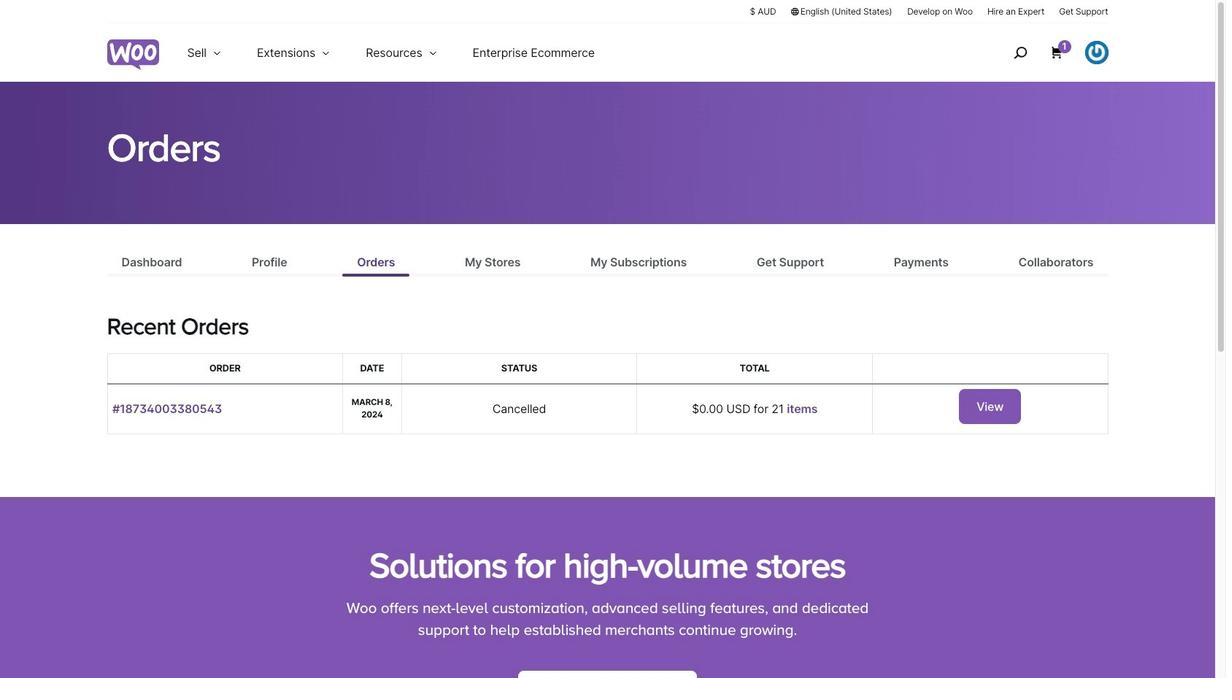 Task type: describe. For each thing, give the bounding box(es) containing it.
open account menu image
[[1085, 41, 1108, 64]]



Task type: locate. For each thing, give the bounding box(es) containing it.
service navigation menu element
[[982, 29, 1108, 76]]

search image
[[1008, 41, 1032, 64]]



Task type: vqa. For each thing, say whether or not it's contained in the screenshot.
external link image to the left
no



